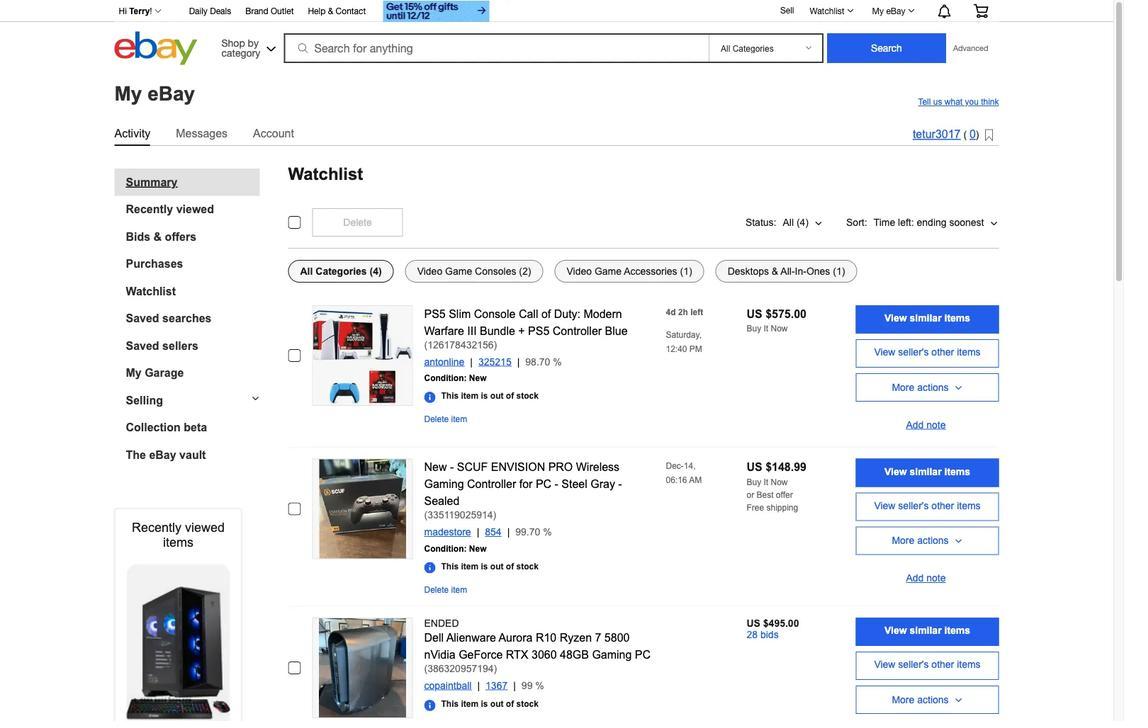 Task type: vqa. For each thing, say whether or not it's contained in the screenshot.
Digital
no



Task type: locate. For each thing, give the bounding box(es) containing it.
buy right the saturday,
[[747, 324, 762, 334]]

condition: down antonline
[[424, 374, 467, 383]]

recently inside recently viewed items
[[132, 521, 181, 535]]

alienware
[[446, 632, 496, 644]]

2 it from the top
[[764, 477, 769, 487]]

) inside new - scuf envision pro wireless gaming controller for pc - steel gray - sealed ( 335119025914 )
[[493, 510, 496, 521]]

( inside tetur3017 ( 0 )
[[964, 129, 967, 140]]

stock down 99.70
[[516, 562, 539, 571]]

$495.00
[[763, 618, 799, 629]]

3 actions from the top
[[917, 695, 949, 706]]

dell alienware aurora r10 ryzen 7 5800 nvidia geforce rtx 3060 48gb gaming pc link
[[424, 632, 651, 661]]

item down antonline link
[[461, 391, 479, 401]]

condition: new down madestore link
[[424, 544, 487, 554]]

selling button
[[114, 394, 260, 407]]

get an extra 15% off image
[[383, 1, 489, 22]]

& inside my ebay main content
[[154, 230, 162, 243]]

view for first view similar items link from the bottom of the my ebay main content
[[885, 626, 907, 637]]

of right call
[[542, 308, 551, 320]]

2 view similar items from the top
[[885, 466, 971, 477]]

duty:
[[554, 308, 581, 320]]

searches
[[162, 312, 212, 325]]

view for view seller's other items link associated with us $148.99
[[874, 501, 896, 512]]

1 vertical spatial seller's
[[898, 501, 929, 512]]

this item is out of stock down 854
[[441, 562, 539, 571]]

is for (
[[481, 391, 488, 401]]

us for $148.99
[[747, 461, 763, 474]]

3 out from the top
[[490, 700, 504, 709]]

it for $575.00
[[764, 324, 769, 334]]

0 vertical spatial this item is out of stock
[[441, 391, 539, 401]]

is down 1367
[[481, 700, 488, 709]]

2 vertical spatial my
[[126, 367, 142, 380]]

1 vertical spatial it
[[764, 477, 769, 487]]

actions for us $148.99
[[917, 536, 949, 547]]

more
[[892, 382, 915, 393], [892, 536, 915, 547], [892, 695, 915, 706]]

account navigation
[[111, 0, 999, 24]]

us up or
[[747, 461, 763, 474]]

delete item button for sealed
[[424, 585, 467, 595]]

1 vertical spatial delete item button
[[424, 585, 467, 595]]

2 is from the top
[[481, 562, 488, 571]]

add note for us $148.99
[[906, 573, 946, 584]]

dell alienware aurora r10 ryzen 7 5800 nvidia geforce rtx 3060 48gb gaming pc image
[[319, 619, 406, 718]]

offers
[[165, 230, 196, 243]]

1 stock from the top
[[516, 391, 539, 401]]

0 vertical spatial &
[[328, 6, 333, 16]]

viewed inside recently viewed items
[[185, 521, 225, 535]]

1 vertical spatial similar
[[910, 466, 942, 477]]

view seller's other items
[[874, 347, 981, 358], [874, 501, 981, 512], [874, 660, 981, 671]]

0 vertical spatial now
[[771, 324, 788, 334]]

view
[[885, 313, 907, 324], [874, 347, 896, 358], [885, 466, 907, 477], [874, 501, 896, 512], [885, 626, 907, 637], [874, 660, 896, 671]]

1 more actions from the top
[[892, 382, 949, 393]]

items inside recently viewed items
[[163, 536, 194, 550]]

controller down the duty:
[[553, 325, 602, 337]]

by
[[248, 37, 259, 49]]

this down antonline link
[[441, 391, 459, 401]]

now
[[771, 324, 788, 334], [771, 477, 788, 487]]

( down warfare
[[424, 340, 428, 351]]

out down the 854 link
[[490, 562, 504, 571]]

hi
[[119, 6, 127, 16]]

gaming up sealed
[[424, 478, 464, 491]]

& right "help"
[[328, 6, 333, 16]]

1 vertical spatial stock
[[516, 562, 539, 571]]

gaming down 5800
[[592, 649, 632, 661]]

watchlist right sell link at the top of the page
[[810, 6, 845, 16]]

contact
[[336, 6, 366, 16]]

my inside my garage link
[[126, 367, 142, 380]]

my ebay inside "account" navigation
[[872, 6, 906, 16]]

1 vertical spatial out
[[490, 562, 504, 571]]

& right "bids" in the top of the page
[[154, 230, 162, 243]]

madestore
[[424, 527, 471, 538]]

of for 98.70 %
[[506, 391, 514, 401]]

$575.00
[[766, 308, 807, 320]]

1 add from the top
[[906, 420, 924, 431]]

controller
[[553, 325, 602, 337], [467, 478, 516, 491]]

wireless
[[576, 461, 620, 474]]

2 add from the top
[[906, 573, 924, 584]]

view for first view seller's other items link from the bottom of the my ebay main content
[[874, 660, 896, 671]]

( left 0
[[964, 129, 967, 140]]

item for 98.70 %
[[461, 391, 479, 401]]

1 vertical spatial now
[[771, 477, 788, 487]]

7
[[595, 632, 601, 644]]

buy up or
[[747, 477, 762, 487]]

my ebay
[[872, 6, 906, 16], [114, 82, 195, 105]]

us inside us $575.00 buy it now
[[747, 308, 763, 320]]

delete item button up scuf
[[424, 415, 467, 425]]

!
[[150, 6, 152, 16]]

my garage
[[126, 367, 184, 380]]

watchlist inside "account" navigation
[[810, 6, 845, 16]]

more actions
[[892, 382, 949, 393], [892, 536, 949, 547], [892, 695, 949, 706]]

1 note from the top
[[927, 420, 946, 431]]

view similar items link
[[856, 306, 999, 334], [856, 459, 999, 487], [856, 618, 999, 647]]

2 condition: from the top
[[424, 544, 467, 554]]

viewed for recently viewed
[[176, 203, 214, 216]]

1 vertical spatial %
[[543, 527, 552, 538]]

2 vertical spatial %
[[535, 681, 544, 692]]

126178432156
[[428, 340, 494, 351]]

2 vertical spatial more
[[892, 695, 915, 706]]

new down 325215
[[469, 374, 487, 383]]

0 vertical spatial it
[[764, 324, 769, 334]]

deals
[[210, 6, 231, 16]]

other
[[932, 347, 954, 358], [932, 501, 954, 512], [932, 660, 954, 671]]

is for sealed
[[481, 562, 488, 571]]

0 horizontal spatial my ebay
[[114, 82, 195, 105]]

messages link
[[176, 124, 228, 143]]

0 vertical spatial seller's
[[898, 347, 929, 358]]

delete item for (
[[424, 415, 467, 424]]

( inside ended dell alienware aurora r10 ryzen 7 5800 nvidia geforce rtx 3060 48gb gaming pc ( 386320957194 )
[[424, 664, 428, 675]]

0 vertical spatial buy
[[747, 324, 762, 334]]

2 vertical spatial delete
[[424, 585, 449, 595]]

viewed
[[176, 203, 214, 216], [185, 521, 225, 535]]

1 vertical spatial ebay
[[148, 82, 195, 105]]

0 vertical spatial recently
[[126, 203, 173, 216]]

2 view seller's other items link from the top
[[856, 493, 999, 521]]

is down 854
[[481, 562, 488, 571]]

2 more actions from the top
[[892, 536, 949, 547]]

1 vertical spatial new
[[424, 461, 447, 474]]

) down bundle
[[494, 340, 497, 351]]

% for steel
[[543, 527, 552, 538]]

0 vertical spatial more
[[892, 382, 915, 393]]

tell us what you think
[[918, 97, 999, 107]]

note
[[927, 420, 946, 431], [927, 573, 946, 584]]

sort:
[[846, 217, 867, 228]]

account
[[253, 127, 294, 140]]

1 vertical spatial this item is out of stock
[[441, 562, 539, 571]]

1 view seller's other items link from the top
[[856, 340, 999, 368]]

messages
[[176, 127, 228, 140]]

0 horizontal spatial ps5
[[424, 308, 446, 320]]

left:
[[898, 217, 914, 228]]

14,
[[684, 461, 696, 471]]

1 buy from the top
[[747, 324, 762, 334]]

2 vertical spatial new
[[469, 544, 487, 554]]

add note button for us $148.99
[[856, 561, 999, 589]]

2 this from the top
[[441, 562, 459, 571]]

add
[[906, 420, 924, 431], [906, 573, 924, 584]]

for
[[519, 478, 533, 491]]

2 more actions button from the top
[[856, 527, 999, 555]]

2 buy from the top
[[747, 477, 762, 487]]

this for sealed
[[441, 562, 459, 571]]

4d
[[666, 308, 676, 317]]

it inside us $575.00 buy it now
[[764, 324, 769, 334]]

out down 325215
[[490, 391, 504, 401]]

2 add note from the top
[[906, 573, 946, 584]]

ebay inside "my ebay" link
[[886, 6, 906, 16]]

add note for us $575.00
[[906, 420, 946, 431]]

of down the 1367 link
[[506, 700, 514, 709]]

out down 1367
[[490, 700, 504, 709]]

ps5 right +
[[528, 325, 550, 337]]

of down the 854 link
[[506, 562, 514, 571]]

this down madestore
[[441, 562, 459, 571]]

1 similar from the top
[[910, 313, 942, 324]]

1 condition: new from the top
[[424, 374, 487, 383]]

saved for saved searches
[[126, 312, 159, 325]]

condition: down madestore
[[424, 544, 467, 554]]

1 vertical spatial more
[[892, 536, 915, 547]]

2 seller's from the top
[[898, 501, 929, 512]]

1 horizontal spatial controller
[[553, 325, 602, 337]]

1 vertical spatial watchlist
[[288, 165, 363, 184]]

1 add note from the top
[[906, 420, 946, 431]]

delete item button up ended
[[424, 585, 467, 595]]

similar
[[910, 313, 942, 324], [910, 466, 942, 477], [910, 626, 942, 637]]

delete item for sealed
[[424, 585, 467, 595]]

2 delete item from the top
[[424, 585, 467, 595]]

0 horizontal spatial gaming
[[424, 478, 464, 491]]

condition: new for (
[[424, 374, 487, 383]]

us inside the us $148.99 buy it now or best offer free shipping
[[747, 461, 763, 474]]

shop by category
[[222, 37, 260, 58]]

recently inside "link"
[[126, 203, 173, 216]]

2 vertical spatial more actions button
[[856, 686, 999, 715]]

2 vertical spatial watchlist
[[126, 285, 176, 298]]

1 delete item from the top
[[424, 415, 467, 424]]

buy inside the us $148.99 buy it now or best offer free shipping
[[747, 477, 762, 487]]

status: all (4)
[[746, 217, 809, 228]]

2 now from the top
[[771, 477, 788, 487]]

saved up "saved sellers"
[[126, 312, 159, 325]]

1 vertical spatial view seller's other items link
[[856, 493, 999, 521]]

pc right the for
[[536, 478, 552, 491]]

new down 854
[[469, 544, 487, 554]]

iii
[[467, 325, 477, 337]]

3060
[[532, 649, 557, 661]]

0 vertical spatial watchlist link
[[802, 2, 860, 19]]

2 vertical spatial us
[[747, 618, 761, 629]]

saved for saved sellers
[[126, 340, 159, 352]]

1 view similar items link from the top
[[856, 306, 999, 334]]

3 more from the top
[[892, 695, 915, 706]]

delete item button for (
[[424, 415, 467, 425]]

& for help
[[328, 6, 333, 16]]

- left scuf
[[450, 461, 454, 474]]

1 out from the top
[[490, 391, 504, 401]]

& for bids
[[154, 230, 162, 243]]

brand outlet link
[[245, 4, 294, 19]]

0 vertical spatial watchlist
[[810, 6, 845, 16]]

1 horizontal spatial &
[[328, 6, 333, 16]]

now for $148.99
[[771, 477, 788, 487]]

delete button
[[312, 208, 403, 237]]

1 saved from the top
[[126, 312, 159, 325]]

1 vertical spatial add
[[906, 573, 924, 584]]

0 vertical spatial out
[[490, 391, 504, 401]]

1 this item is out of stock from the top
[[441, 391, 539, 401]]

1 vertical spatial &
[[154, 230, 162, 243]]

bundle
[[480, 325, 515, 337]]

1 more from the top
[[892, 382, 915, 393]]

now down the $575.00
[[771, 324, 788, 334]]

2 vertical spatial ebay
[[149, 449, 176, 462]]

) left make this page your my ebay homepage icon
[[976, 129, 979, 140]]

) inside tetur3017 ( 0 )
[[976, 129, 979, 140]]

bids & offers link
[[126, 230, 260, 244]]

1 this from the top
[[441, 391, 459, 401]]

this item is out of stock for for
[[441, 562, 539, 571]]

is down 325215
[[481, 391, 488, 401]]

stock down '99'
[[516, 700, 539, 709]]

add note button for us $575.00
[[856, 408, 999, 436]]

advanced
[[953, 44, 989, 53]]

2 this item is out of stock from the top
[[441, 562, 539, 571]]

this item is out of stock down 1367
[[441, 700, 539, 709]]

us $575.00 buy it now
[[747, 308, 807, 334]]

ps5 slim console call of duty: modern warfare iii bundle + ps5 controller blue link
[[424, 308, 628, 337]]

now inside us $575.00 buy it now
[[771, 324, 788, 334]]

1 vertical spatial condition:
[[424, 544, 467, 554]]

of inside ps5 slim console call of duty: modern warfare iii bundle + ps5 controller blue ( 126178432156 )
[[542, 308, 551, 320]]

watchlist link right sell link at the top of the page
[[802, 2, 860, 19]]

0 vertical spatial note
[[927, 420, 946, 431]]

2 more from the top
[[892, 536, 915, 547]]

3 is from the top
[[481, 700, 488, 709]]

controller inside ps5 slim console call of duty: modern warfare iii bundle + ps5 controller blue ( 126178432156 )
[[553, 325, 602, 337]]

view similar items
[[885, 313, 971, 324], [885, 466, 971, 477], [885, 626, 971, 637]]

1 vertical spatial pc
[[635, 649, 651, 661]]

1 more actions button from the top
[[856, 374, 999, 402]]

saved up my garage
[[126, 340, 159, 352]]

collection beta
[[126, 421, 207, 434]]

2 vertical spatial this
[[441, 700, 459, 709]]

geforce
[[459, 649, 503, 661]]

1 vertical spatial actions
[[917, 536, 949, 547]]

2 vertical spatial other
[[932, 660, 954, 671]]

2 vertical spatial actions
[[917, 695, 949, 706]]

controller down scuf
[[467, 478, 516, 491]]

( inside new - scuf envision pro wireless gaming controller for pc - steel gray - sealed ( 335119025914 )
[[424, 510, 428, 521]]

items
[[945, 313, 971, 324], [957, 347, 981, 358], [945, 466, 971, 477], [957, 501, 981, 512], [163, 536, 194, 550], [945, 626, 971, 637], [957, 660, 981, 671]]

1 vertical spatial other
[[932, 501, 954, 512]]

2 add note button from the top
[[856, 561, 999, 589]]

0 vertical spatial controller
[[553, 325, 602, 337]]

out for for
[[490, 562, 504, 571]]

0 vertical spatial saved
[[126, 312, 159, 325]]

5800
[[605, 632, 630, 644]]

us
[[933, 97, 942, 107]]

2 horizontal spatial watchlist
[[810, 6, 845, 16]]

view similar items link for us $148.99
[[856, 459, 999, 487]]

us left the $575.00
[[747, 308, 763, 320]]

other for us $148.99
[[932, 501, 954, 512]]

condition: for sealed
[[424, 544, 467, 554]]

bids
[[761, 630, 779, 641]]

0 vertical spatial %
[[553, 357, 562, 368]]

0 horizontal spatial watchlist link
[[126, 285, 260, 298]]

my garage link
[[126, 367, 260, 380]]

ended
[[424, 618, 459, 629]]

shipping
[[767, 503, 798, 513]]

0 vertical spatial condition:
[[424, 374, 467, 383]]

None submit
[[827, 33, 946, 63]]

1 other from the top
[[932, 347, 954, 358]]

best
[[757, 490, 774, 500]]

aurora
[[499, 632, 533, 644]]

it down the $575.00
[[764, 324, 769, 334]]

1 us from the top
[[747, 308, 763, 320]]

0 vertical spatial delete
[[343, 217, 372, 228]]

or
[[747, 490, 754, 500]]

0 horizontal spatial pc
[[536, 478, 552, 491]]

1 view similar items from the top
[[885, 313, 971, 324]]

new up sealed
[[424, 461, 447, 474]]

1 vertical spatial condition: new
[[424, 544, 487, 554]]

0 vertical spatial this
[[441, 391, 459, 401]]

2 note from the top
[[927, 573, 946, 584]]

viewed inside 'recently viewed' "link"
[[176, 203, 214, 216]]

2 view seller's other items from the top
[[874, 501, 981, 512]]

tetur3017 link
[[913, 128, 961, 141]]

ps5 up warfare
[[424, 308, 446, 320]]

1 condition: from the top
[[424, 374, 467, 383]]

stock for pc
[[516, 562, 539, 571]]

stock down 98.70
[[516, 391, 539, 401]]

0 vertical spatial my
[[872, 6, 884, 16]]

out
[[490, 391, 504, 401], [490, 562, 504, 571], [490, 700, 504, 709]]

watchlist up delete button on the top
[[288, 165, 363, 184]]

this item is out of stock for iii
[[441, 391, 539, 401]]

0 vertical spatial other
[[932, 347, 954, 358]]

buy for $575.00
[[747, 324, 762, 334]]

ps5 slim console call of duty: modern warfare iii bundle + ps5 controller blue image
[[313, 306, 412, 406]]

2 condition: new from the top
[[424, 544, 487, 554]]

0 horizontal spatial watchlist
[[126, 285, 176, 298]]

watchlist link down purchases link
[[126, 285, 260, 298]]

viewed for recently viewed items
[[185, 521, 225, 535]]

325215
[[479, 357, 512, 368]]

0 vertical spatial view seller's other items link
[[856, 340, 999, 368]]

scuf
[[457, 461, 488, 474]]

watchlist down purchases
[[126, 285, 176, 298]]

0 vertical spatial condition: new
[[424, 374, 487, 383]]

1 vertical spatial more actions button
[[856, 527, 999, 555]]

06:16
[[666, 475, 687, 485]]

1 vertical spatial viewed
[[185, 521, 225, 535]]

1 vertical spatial recently
[[132, 521, 181, 535]]

vault
[[179, 449, 206, 462]]

1 now from the top
[[771, 324, 788, 334]]

% right 99.70
[[543, 527, 552, 538]]

2 stock from the top
[[516, 562, 539, 571]]

- down pro
[[555, 478, 559, 491]]

1 vertical spatial my ebay
[[114, 82, 195, 105]]

1 vertical spatial more actions
[[892, 536, 949, 547]]

2 similar from the top
[[910, 466, 942, 477]]

view for view similar items link for us $148.99
[[885, 466, 907, 477]]

it inside the us $148.99 buy it now or best offer free shipping
[[764, 477, 769, 487]]

2 other from the top
[[932, 501, 954, 512]]

2 actions from the top
[[917, 536, 949, 547]]

view seller's other items for us $575.00
[[874, 347, 981, 358]]

0 vertical spatial new
[[469, 374, 487, 383]]

1 horizontal spatial gaming
[[592, 649, 632, 661]]

ryzen
[[560, 632, 592, 644]]

% right 98.70
[[553, 357, 562, 368]]

this item is out of stock down 325215
[[441, 391, 539, 401]]

watchlist link inside "account" navigation
[[802, 2, 860, 19]]

us for $575.00
[[747, 308, 763, 320]]

) inside ended dell alienware aurora r10 ryzen 7 5800 nvidia geforce rtx 3060 48gb gaming pc ( 386320957194 )
[[494, 664, 497, 675]]

1 is from the top
[[481, 391, 488, 401]]

item down copaintball link
[[461, 700, 479, 709]]

condition:
[[424, 374, 467, 383], [424, 544, 467, 554]]

1 horizontal spatial my ebay
[[872, 6, 906, 16]]

( down nvidia
[[424, 664, 428, 675]]

1 it from the top
[[764, 324, 769, 334]]

slim
[[449, 308, 471, 320]]

1 vertical spatial add note
[[906, 573, 946, 584]]

0 vertical spatial add note button
[[856, 408, 999, 436]]

2 vertical spatial view seller's other items link
[[856, 652, 999, 681]]

1 view seller's other items from the top
[[874, 347, 981, 358]]

pc right 48gb
[[635, 649, 651, 661]]

nvidia
[[424, 649, 456, 661]]

gaming inside new - scuf envision pro wireless gaming controller for pc - steel gray - sealed ( 335119025914 )
[[424, 478, 464, 491]]

2 us from the top
[[747, 461, 763, 474]]

1 horizontal spatial pc
[[635, 649, 651, 661]]

daily
[[189, 6, 208, 16]]

my
[[872, 6, 884, 16], [114, 82, 142, 105], [126, 367, 142, 380]]

1 vertical spatial view similar items
[[885, 466, 971, 477]]

1 seller's from the top
[[898, 347, 929, 358]]

delete item up scuf
[[424, 415, 467, 424]]

1 actions from the top
[[917, 382, 949, 393]]

- right gray
[[618, 478, 622, 491]]

0 vertical spatial view similar items
[[885, 313, 971, 324]]

delete for ps5
[[424, 415, 449, 424]]

) up 854
[[493, 510, 496, 521]]

seller's for us $575.00
[[898, 347, 929, 358]]

% right '99'
[[535, 681, 544, 692]]

2 out from the top
[[490, 562, 504, 571]]

0 vertical spatial actions
[[917, 382, 949, 393]]

1 vertical spatial delete
[[424, 415, 449, 424]]

seller's
[[898, 347, 929, 358], [898, 501, 929, 512], [898, 660, 929, 671]]

( down sealed
[[424, 510, 428, 521]]

) up 1367
[[494, 664, 497, 675]]

daily deals link
[[189, 4, 231, 19]]

1 vertical spatial buy
[[747, 477, 762, 487]]

none submit inside shop by category banner
[[827, 33, 946, 63]]

1 horizontal spatial -
[[555, 478, 559, 491]]

& inside "account" navigation
[[328, 6, 333, 16]]

1 horizontal spatial watchlist link
[[802, 2, 860, 19]]

1 vertical spatial delete item
[[424, 585, 467, 595]]

this down the 'copaintball'
[[441, 700, 459, 709]]

1 vertical spatial this
[[441, 562, 459, 571]]

2 view similar items link from the top
[[856, 459, 999, 487]]

now up offer on the bottom
[[771, 477, 788, 487]]

0 vertical spatial viewed
[[176, 203, 214, 216]]

daily deals
[[189, 6, 231, 16]]

1 delete item button from the top
[[424, 415, 467, 425]]

0 vertical spatial us
[[747, 308, 763, 320]]

1 add note button from the top
[[856, 408, 999, 436]]

new for warfare
[[469, 374, 487, 383]]

0 vertical spatial is
[[481, 391, 488, 401]]

buy
[[747, 324, 762, 334], [747, 477, 762, 487]]

it up best
[[764, 477, 769, 487]]

delete item button
[[424, 415, 467, 425], [424, 585, 467, 595]]

3 us from the top
[[747, 618, 761, 629]]

of
[[542, 308, 551, 320], [506, 391, 514, 401], [506, 562, 514, 571], [506, 700, 514, 709]]

1 vertical spatial watchlist link
[[126, 285, 260, 298]]

condition: new down antonline link
[[424, 374, 487, 383]]

0 vertical spatial view similar items link
[[856, 306, 999, 334]]

2 delete item button from the top
[[424, 585, 467, 595]]

us inside us $495.00 28 bids
[[747, 618, 761, 629]]

brand outlet
[[245, 6, 294, 16]]

ebay for "my ebay" link
[[886, 6, 906, 16]]

of down 325215 link
[[506, 391, 514, 401]]

item down madestore link
[[461, 562, 479, 571]]

0 vertical spatial my ebay
[[872, 6, 906, 16]]

0 vertical spatial ps5
[[424, 308, 446, 320]]

us up 28
[[747, 618, 761, 629]]

condition: for (
[[424, 374, 467, 383]]

now inside the us $148.99 buy it now or best offer free shipping
[[771, 477, 788, 487]]

my inside "my ebay" link
[[872, 6, 884, 16]]

of for )
[[506, 700, 514, 709]]

2 saved from the top
[[126, 340, 159, 352]]

pc
[[536, 478, 552, 491], [635, 649, 651, 661]]

2 vertical spatial more actions
[[892, 695, 949, 706]]

1 vertical spatial view similar items link
[[856, 459, 999, 487]]

delete item up ended
[[424, 585, 467, 595]]

(
[[964, 129, 967, 140], [424, 340, 428, 351], [424, 510, 428, 521], [424, 664, 428, 675]]

1 vertical spatial controller
[[467, 478, 516, 491]]

buy inside us $575.00 buy it now
[[747, 324, 762, 334]]

0 vertical spatial ebay
[[886, 6, 906, 16]]

2 vertical spatial stock
[[516, 700, 539, 709]]

antonline link
[[424, 357, 479, 368]]

copaintball link
[[424, 681, 486, 692]]

0 vertical spatial similar
[[910, 313, 942, 324]]



Task type: describe. For each thing, give the bounding box(es) containing it.
recently viewed link
[[126, 203, 260, 216]]

modern
[[584, 308, 622, 320]]

garage
[[145, 367, 184, 380]]

saved sellers
[[126, 340, 198, 352]]

advanced link
[[946, 34, 996, 62]]

ps5 slim console call of duty: modern warfare iii bundle + ps5 controller blue ( 126178432156 )
[[424, 308, 628, 351]]

watchlist for watchlist "link" in "account" navigation
[[810, 6, 845, 16]]

recently for recently viewed items
[[132, 521, 181, 535]]

think
[[981, 97, 999, 107]]

( inside ps5 slim console call of duty: modern warfare iii bundle + ps5 controller blue ( 126178432156 )
[[424, 340, 428, 351]]

help & contact
[[308, 6, 366, 16]]

0 link
[[970, 128, 976, 141]]

2 horizontal spatial -
[[618, 478, 622, 491]]

$148.99
[[766, 461, 807, 474]]

saturday,
[[666, 330, 702, 340]]

3 similar from the top
[[910, 626, 942, 637]]

3 view similar items from the top
[[885, 626, 971, 637]]

item up scuf
[[451, 415, 467, 424]]

new - scuf envision pro wireless gaming controller for pc - steel gray - sealed link
[[424, 461, 622, 508]]

recently viewed items
[[132, 521, 225, 550]]

status:
[[746, 217, 777, 228]]

view seller's other items link for us $148.99
[[856, 493, 999, 521]]

3 seller's from the top
[[898, 660, 929, 671]]

view similar items for us $575.00
[[885, 313, 971, 324]]

collection beta link
[[126, 421, 260, 435]]

view seller's other items for us $148.99
[[874, 501, 981, 512]]

98.70
[[526, 357, 550, 368]]

% for ps5
[[553, 357, 562, 368]]

terry
[[129, 6, 150, 16]]

us $148.99 buy it now or best offer free shipping
[[747, 461, 807, 513]]

3 view seller's other items from the top
[[874, 660, 981, 671]]

my for "my ebay" link
[[872, 6, 884, 16]]

sell
[[780, 5, 794, 15]]

854 link
[[485, 527, 516, 538]]

more for us $148.99
[[892, 536, 915, 547]]

free
[[747, 503, 764, 513]]

recently for recently viewed
[[126, 203, 173, 216]]

of for 99.70 %
[[506, 562, 514, 571]]

1367
[[486, 681, 508, 692]]

view for view similar items link associated with us $575.00
[[885, 313, 907, 324]]

similar for us $148.99
[[910, 466, 942, 477]]

us for $495.00
[[747, 618, 761, 629]]

new inside new - scuf envision pro wireless gaming controller for pc - steel gray - sealed ( 335119025914 )
[[424, 461, 447, 474]]

purchases
[[126, 258, 183, 270]]

3 this item is out of stock from the top
[[441, 700, 539, 709]]

us $495.00 28 bids
[[747, 618, 799, 641]]

386320957194
[[428, 664, 494, 675]]

3 more actions button from the top
[[856, 686, 999, 715]]

add for us $148.99
[[906, 573, 924, 584]]

new - scuf envision pro wireless gaming controller for pc - steel gray - sealed image
[[319, 460, 406, 559]]

stock for bundle
[[516, 391, 539, 401]]

make this page your my ebay homepage image
[[985, 129, 994, 143]]

collection
[[126, 421, 181, 434]]

1 vertical spatial my
[[114, 82, 142, 105]]

seller's for us $148.99
[[898, 501, 929, 512]]

my for my garage link
[[126, 367, 142, 380]]

bids & offers
[[126, 230, 196, 243]]

condition: new for sealed
[[424, 544, 487, 554]]

saturday, 12:40 pm
[[666, 330, 702, 354]]

purchases link
[[126, 258, 260, 271]]

item for )
[[461, 700, 479, 709]]

it for $148.99
[[764, 477, 769, 487]]

more actions for us $575.00
[[892, 382, 949, 393]]

hi terry !
[[119, 6, 152, 16]]

delete for new
[[424, 585, 449, 595]]

gaming inside ended dell alienware aurora r10 ryzen 7 5800 nvidia geforce rtx 3060 48gb gaming pc ( 386320957194 )
[[592, 649, 632, 661]]

controller inside new - scuf envision pro wireless gaming controller for pc - steel gray - sealed ( 335119025914 )
[[467, 478, 516, 491]]

1367 link
[[486, 681, 522, 692]]

note for us $575.00
[[927, 420, 946, 431]]

saved sellers link
[[126, 340, 260, 353]]

beta
[[184, 421, 207, 434]]

now for $575.00
[[771, 324, 788, 334]]

time
[[874, 217, 896, 228]]

madestore link
[[424, 527, 485, 538]]

saved searches link
[[126, 312, 260, 325]]

view similar items for us $148.99
[[885, 466, 971, 477]]

my ebay inside main content
[[114, 82, 195, 105]]

pm
[[690, 345, 702, 354]]

view seller's other items link for us $575.00
[[856, 340, 999, 368]]

summary
[[126, 176, 178, 189]]

warfare
[[424, 325, 464, 337]]

ending
[[917, 217, 947, 228]]

view for view seller's other items link related to us $575.00
[[874, 347, 896, 358]]

sort: time left: ending soonest
[[846, 217, 984, 228]]

time left: ending soonest button
[[873, 208, 999, 237]]

soonest
[[950, 217, 984, 228]]

left
[[691, 308, 703, 317]]

98.70 %
[[526, 357, 562, 368]]

shop by category banner
[[111, 0, 999, 69]]

add for us $575.00
[[906, 420, 924, 431]]

more actions button for us $148.99
[[856, 527, 999, 555]]

antonline
[[424, 357, 465, 368]]

2h
[[678, 308, 688, 317]]

this for (
[[441, 391, 459, 401]]

out for iii
[[490, 391, 504, 401]]

0 horizontal spatial -
[[450, 461, 454, 474]]

actions for us $575.00
[[917, 382, 949, 393]]

more actions for us $148.99
[[892, 536, 949, 547]]

watchlist for the left watchlist "link"
[[126, 285, 176, 298]]

recently viewed
[[126, 203, 214, 216]]

r10
[[536, 632, 557, 644]]

99.70 %
[[516, 527, 552, 538]]

(4)
[[797, 217, 809, 228]]

item up ended
[[451, 585, 467, 595]]

pro
[[548, 461, 573, 474]]

99.70
[[516, 527, 540, 538]]

view similar items link for us $575.00
[[856, 306, 999, 334]]

3 more actions from the top
[[892, 695, 949, 706]]

more actions button for us $575.00
[[856, 374, 999, 402]]

similar for us $575.00
[[910, 313, 942, 324]]

) inside ps5 slim console call of duty: modern warfare iii bundle + ps5 controller blue ( 126178432156 )
[[494, 340, 497, 351]]

0
[[970, 128, 976, 141]]

copaintball
[[424, 681, 472, 692]]

note for us $148.99
[[927, 573, 946, 584]]

3 view similar items link from the top
[[856, 618, 999, 647]]

item for 99.70 %
[[461, 562, 479, 571]]

summary link
[[126, 176, 260, 189]]

3 this from the top
[[441, 700, 459, 709]]

tetur3017
[[913, 128, 961, 141]]

all
[[783, 217, 794, 228]]

your shopping cart image
[[973, 4, 989, 18]]

outlet
[[271, 6, 294, 16]]

sell link
[[774, 5, 801, 15]]

buy for $148.99
[[747, 477, 762, 487]]

saved searches
[[126, 312, 212, 325]]

more for us $575.00
[[892, 382, 915, 393]]

dec-14, 06:16 am
[[666, 461, 702, 485]]

pc inside ended dell alienware aurora r10 ryzen 7 5800 nvidia geforce rtx 3060 48gb gaming pc ( 386320957194 )
[[635, 649, 651, 661]]

99
[[522, 681, 533, 692]]

pc inside new - scuf envision pro wireless gaming controller for pc - steel gray - sealed ( 335119025914 )
[[536, 478, 552, 491]]

1 vertical spatial ps5
[[528, 325, 550, 337]]

3 stock from the top
[[516, 700, 539, 709]]

my ebay main content
[[6, 69, 1108, 722]]

other for us $575.00
[[932, 347, 954, 358]]

dell
[[424, 632, 444, 644]]

Search for anything text field
[[286, 35, 706, 62]]

3 other from the top
[[932, 660, 954, 671]]

325215 link
[[479, 357, 526, 368]]

ebay for the ebay vault link
[[149, 449, 176, 462]]

28
[[747, 630, 758, 641]]

new for controller
[[469, 544, 487, 554]]

shop
[[222, 37, 245, 49]]

envision
[[491, 461, 545, 474]]

delete inside button
[[343, 217, 372, 228]]

ended dell alienware aurora r10 ryzen 7 5800 nvidia geforce rtx 3060 48gb gaming pc ( 386320957194 )
[[424, 618, 651, 675]]

1 horizontal spatial watchlist
[[288, 165, 363, 184]]

help
[[308, 6, 326, 16]]

offer
[[776, 490, 793, 500]]

3 view seller's other items link from the top
[[856, 652, 999, 681]]



